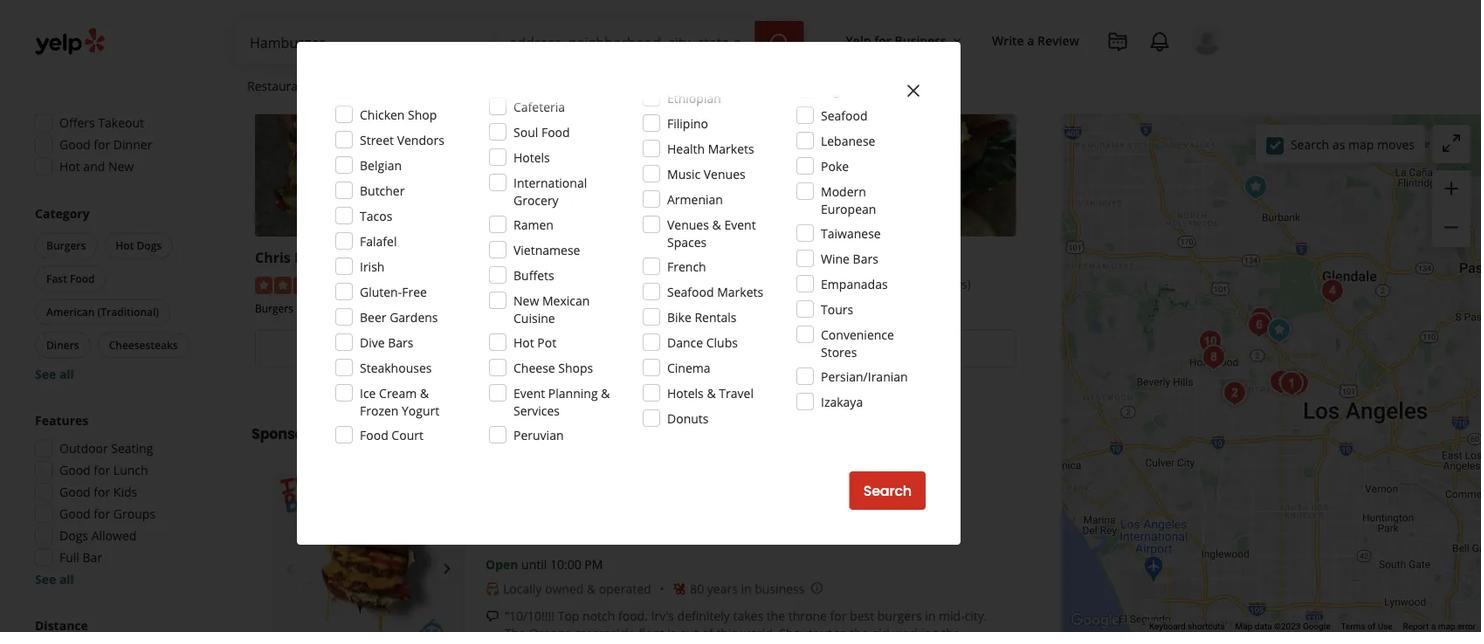Task type: describe. For each thing, give the bounding box(es) containing it.
1 vertical spatial irv's burgers image
[[1218, 376, 1253, 411]]

irv's burgers image
[[273, 473, 465, 633]]

markets for seafood markets
[[718, 284, 764, 300]]

food inside burgers, fast food order now
[[580, 302, 605, 316]]

for for groups
[[94, 506, 110, 523]]

close image
[[903, 80, 924, 101]]

2 (1.3k from the left
[[894, 276, 921, 292]]

years
[[708, 581, 738, 598]]

venues inside venues & event spaces
[[668, 216, 709, 233]]

full bar
[[59, 550, 102, 566]]

slideshow element
[[273, 473, 465, 633]]

until up locally
[[522, 556, 547, 573]]

terms
[[1342, 622, 1366, 632]]

burgers for view
[[772, 302, 811, 316]]

modern
[[821, 183, 867, 200]]

1 vertical spatial the
[[850, 625, 869, 633]]

kids
[[113, 484, 137, 501]]

midnight
[[384, 369, 435, 385]]

dogs inside button
[[137, 239, 162, 253]]

terms of use
[[1342, 622, 1393, 632]]

dive
[[360, 334, 385, 351]]

lunch
[[113, 462, 148, 479]]

for for kids
[[94, 484, 110, 501]]

seating
[[111, 440, 153, 457]]

international
[[514, 174, 587, 191]]

view business link
[[772, 330, 1017, 368]]

event planning & services
[[514, 385, 610, 419]]

& inside venues & event spaces
[[713, 216, 722, 233]]

health
[[668, 140, 705, 157]]

izakaya
[[821, 394, 863, 410]]

& for ice cream & frozen yogurt
[[420, 385, 429, 401]]

reviews) for order now
[[405, 276, 452, 292]]

planning
[[549, 385, 598, 401]]

yelp for business button
[[839, 24, 972, 56]]

0 vertical spatial irv's burgers image
[[1194, 325, 1229, 360]]

tacos
[[360, 208, 393, 224]]

eddy's
[[312, 248, 356, 267]]

american (traditional) button
[[35, 299, 171, 325]]

cafeteria
[[514, 98, 565, 115]]

review
[[1038, 32, 1080, 48]]

restaurants link
[[233, 63, 354, 114]]

open for chris
[[320, 369, 352, 385]]

use
[[1378, 622, 1393, 632]]

until for chris n' eddy's
[[356, 369, 381, 385]]

0 horizontal spatial dogs
[[59, 528, 88, 544]]

bars for dive bars
[[388, 334, 414, 351]]

sponsored results
[[252, 425, 381, 444]]

good for kids
[[59, 484, 137, 501]]

burger for order now
[[553, 248, 600, 267]]

open inside group
[[59, 49, 91, 66]]

ice cream & frozen yogurt
[[360, 385, 440, 419]]

travel
[[719, 385, 754, 401]]

1 vertical spatial business
[[882, 340, 943, 359]]

open for hook
[[839, 369, 872, 385]]

gluten-
[[360, 284, 402, 300]]

diners button
[[35, 332, 91, 359]]

morrison atwater village image
[[1316, 274, 1351, 309]]

nexx burger
[[514, 248, 600, 267]]

1 order from the left
[[341, 340, 380, 359]]

4.5 (442 reviews)
[[356, 276, 452, 292]]

map for moves
[[1349, 136, 1375, 153]]

modern european
[[821, 183, 877, 217]]

search dialog
[[0, 0, 1482, 633]]

notifications image
[[1150, 31, 1171, 52]]

city.
[[965, 608, 988, 625]]

a for report
[[1432, 622, 1437, 632]]

until for nexx burger
[[613, 369, 639, 385]]

butcher
[[360, 182, 405, 199]]

operated
[[599, 581, 651, 598]]

seafood for seafood
[[821, 107, 868, 124]]

& left travel
[[707, 385, 716, 401]]

hook burger image
[[1239, 170, 1274, 205]]

new inside new mexican cuisine
[[514, 292, 539, 309]]

search button
[[850, 472, 926, 510]]

results
[[330, 425, 381, 444]]

american
[[46, 305, 95, 319]]

vietnamese
[[514, 242, 581, 258]]

for for business
[[875, 32, 892, 48]]

open until 9:00 pm
[[839, 369, 950, 385]]

burgers inside button
[[46, 239, 86, 253]]

order now
[[341, 340, 414, 359]]

group containing suggested
[[30, 21, 217, 180]]

16 years in business v2 image
[[673, 582, 687, 596]]

map for error
[[1439, 622, 1456, 632]]

shortcuts
[[1188, 622, 1226, 632]]

court
[[392, 427, 424, 443]]

see for features
[[35, 571, 56, 588]]

business categories element
[[233, 63, 1223, 114]]

event inside 'event planning & services'
[[514, 385, 545, 401]]

hot dogs button
[[104, 233, 173, 259]]

in inside "10/10!!!! top notch food. irv's definitely takes the throne for best burgers in mid-city. the orange creamsicle float is out of this world. shoutout to the girl working th
[[926, 608, 936, 625]]

keyboard
[[1150, 622, 1186, 632]]

cassell's hamburgers image
[[1275, 367, 1310, 401]]

seafood markets
[[668, 284, 764, 300]]

soul
[[514, 124, 538, 140]]

falafel
[[360, 233, 397, 249]]

restaurants
[[247, 77, 316, 94]]

good for good for kids
[[59, 484, 91, 501]]

4.1 star rating image
[[772, 277, 866, 295]]

shops
[[559, 360, 594, 376]]

best
[[850, 608, 875, 625]]

24 chevron down v2 image
[[319, 75, 340, 96]]

tours
[[821, 301, 854, 318]]

all for features
[[59, 571, 74, 588]]

for the win image
[[1244, 302, 1279, 337]]

nexx
[[514, 248, 549, 267]]

hot and new
[[59, 158, 134, 175]]

zoom out image
[[1442, 217, 1463, 238]]

0 vertical spatial venues
[[704, 166, 746, 182]]

grocery
[[514, 192, 559, 208]]

0 horizontal spatial pm
[[585, 556, 603, 573]]

wine bars
[[821, 250, 879, 267]]

food inside button
[[70, 272, 95, 286]]

now for order now
[[384, 340, 414, 359]]

previous image
[[280, 559, 301, 580]]

fast inside burgers, fast food order now
[[557, 302, 577, 316]]

view business
[[846, 340, 943, 359]]

16 speech v2 image
[[486, 610, 500, 624]]

see all for features
[[35, 571, 74, 588]]

data
[[1255, 622, 1273, 632]]

hotels for hotels & travel
[[668, 385, 704, 401]]

street
[[360, 132, 394, 148]]

bar
[[83, 550, 102, 566]]

10:30
[[642, 369, 673, 385]]

creamsicle
[[575, 625, 635, 633]]

hollywood burger image
[[1242, 308, 1277, 343]]

groups
[[113, 506, 156, 523]]

4 star rating image
[[514, 277, 608, 295]]

burgers button
[[35, 233, 97, 259]]

order now link for chris n' eddy's
[[255, 330, 500, 368]]

working
[[893, 625, 939, 633]]

4.5
[[356, 276, 374, 292]]

now for open now
[[94, 49, 120, 66]]

fast inside button
[[46, 272, 67, 286]]

this
[[717, 625, 738, 633]]

cheese
[[514, 360, 555, 376]]

mexican
[[543, 292, 590, 309]]

4.5 star rating image
[[255, 277, 350, 295]]

hot for hot and new
[[59, 158, 80, 175]]

of inside "10/10!!!! top notch food. irv's definitely takes the throne for best burgers in mid-city. the orange creamsicle float is out of this world. shoutout to the girl working th
[[702, 625, 714, 633]]

group containing features
[[30, 412, 217, 588]]

write a review link
[[986, 24, 1087, 56]]

seafood for seafood markets
[[668, 284, 714, 300]]

street vendors
[[360, 132, 445, 148]]

n'
[[294, 248, 309, 267]]

search for search
[[864, 481, 912, 501]]

features
[[35, 412, 88, 429]]

throne
[[789, 608, 827, 625]]

wilshire
[[773, 530, 819, 546]]

cinema
[[668, 360, 711, 376]]



Task type: vqa. For each thing, say whether or not it's contained in the screenshot.
Next icon
yes



Task type: locate. For each thing, give the bounding box(es) containing it.
the down best
[[850, 625, 869, 633]]

for for dinner
[[94, 136, 110, 153]]

business inside button
[[895, 32, 947, 48]]

burgers down 4.1 star rating image in the top of the page
[[772, 302, 811, 316]]

hotels down soul
[[514, 149, 550, 166]]

event up services
[[514, 385, 545, 401]]

expand map image
[[1442, 133, 1463, 154]]

map region
[[845, 23, 1482, 633]]

0 horizontal spatial now
[[94, 49, 120, 66]]

1 vertical spatial venues
[[668, 216, 709, 233]]

order inside burgers, fast food order now
[[600, 340, 639, 359]]

"10/10!!!! top notch food. irv's definitely takes the throne for best burgers in mid-city. the orange creamsicle float is out of this world. shoutout to the girl working th
[[505, 608, 988, 633]]

& inside ice cream & frozen yogurt
[[420, 385, 429, 401]]

persian/iranian
[[821, 368, 908, 385]]

4.1 (1.3k reviews)
[[873, 276, 971, 292]]

burger for view business
[[812, 248, 860, 267]]

open
[[59, 49, 91, 66], [320, 369, 352, 385], [577, 369, 610, 385], [839, 369, 872, 385], [486, 556, 519, 573]]

bars up empanadas
[[853, 250, 879, 267]]

1 horizontal spatial reviews)
[[666, 276, 713, 292]]

food up american
[[70, 272, 95, 286]]

4 good from the top
[[59, 506, 91, 523]]

pm for view business
[[931, 369, 950, 385]]

food down the 4 star rating image
[[580, 302, 605, 316]]

google image
[[1067, 610, 1125, 633]]

zoom in image
[[1442, 178, 1463, 199]]

1 reviews) from the left
[[405, 276, 452, 292]]

reviews) for view business
[[924, 276, 971, 292]]

hot left pot
[[514, 334, 535, 351]]

for down good for kids
[[94, 506, 110, 523]]

frozen
[[360, 402, 399, 419]]

outdoor seating
[[59, 440, 153, 457]]

soul food
[[514, 124, 570, 140]]

pm for order now
[[676, 369, 695, 385]]

for inside "10/10!!!! top notch food. irv's definitely takes the throne for best burgers in mid-city. the orange creamsicle float is out of this world. shoutout to the girl working th
[[831, 608, 847, 625]]

1 horizontal spatial order
[[600, 340, 639, 359]]

1 horizontal spatial now
[[384, 340, 414, 359]]

1 horizontal spatial hot
[[116, 239, 134, 253]]

venues down health markets
[[704, 166, 746, 182]]

trophies burger club image
[[1197, 340, 1232, 375]]

gluten-free
[[360, 284, 427, 300]]

1 vertical spatial all
[[59, 571, 74, 588]]

clubs
[[707, 334, 738, 351]]

stores
[[821, 344, 857, 360]]

open now
[[59, 49, 120, 66]]

0 vertical spatial business
[[895, 32, 947, 48]]

& up yogurt
[[420, 385, 429, 401]]

markets up rentals
[[718, 284, 764, 300]]

see for category
[[35, 366, 56, 383]]

fast down the 4 star rating image
[[557, 302, 577, 316]]

until left 10:30
[[613, 369, 639, 385]]

& for event planning & services
[[601, 385, 610, 401]]

irv's burgers image
[[1194, 325, 1229, 360], [1218, 376, 1253, 411]]

business left 16 chevron down v2 icon
[[895, 32, 947, 48]]

venues & event spaces
[[668, 216, 756, 250]]

0 horizontal spatial (1.3k
[[635, 276, 663, 292]]

order now link up open until 10:30 pm
[[514, 330, 758, 368]]

3 reviews) from the left
[[924, 276, 971, 292]]

1 vertical spatial bars
[[388, 334, 414, 351]]

1 see all from the top
[[35, 366, 74, 383]]

orange
[[529, 625, 572, 633]]

0 horizontal spatial fast
[[46, 272, 67, 286]]

hook burger link
[[772, 248, 860, 267]]

in right years
[[741, 581, 752, 598]]

see
[[35, 366, 56, 383], [35, 571, 56, 588]]

of left use
[[1368, 622, 1376, 632]]

0 vertical spatial see all button
[[35, 366, 74, 383]]

chris n' eddy's image
[[1263, 313, 1298, 348]]

chris n' eddy's image
[[1263, 313, 1298, 348]]

out
[[680, 625, 699, 633]]

search inside button
[[864, 481, 912, 501]]

venues up spaces
[[668, 216, 709, 233]]

chris n' eddy's link
[[255, 248, 356, 267]]

french
[[668, 258, 707, 275]]

hot left and
[[59, 158, 80, 175]]

irv's burgers image left hollywood burger icon
[[1194, 325, 1229, 360]]

©2023
[[1275, 622, 1301, 632]]

0 vertical spatial hotels
[[514, 149, 550, 166]]

1 horizontal spatial hotels
[[668, 385, 704, 401]]

dance
[[668, 334, 703, 351]]

1 vertical spatial new
[[514, 292, 539, 309]]

1 vertical spatial see all
[[35, 571, 74, 588]]

1 horizontal spatial event
[[725, 216, 756, 233]]

2 horizontal spatial pm
[[931, 369, 950, 385]]

now up 10:30
[[642, 340, 672, 359]]

next image
[[437, 559, 458, 580]]

1 burger from the left
[[553, 248, 600, 267]]

nightlife
[[821, 82, 869, 98]]

armenian
[[668, 191, 723, 208]]

2 vertical spatial hot
[[514, 334, 535, 351]]

for down the offers takeout
[[94, 136, 110, 153]]

1 see from the top
[[35, 366, 56, 383]]

business up 9:00
[[882, 340, 943, 359]]

google
[[1304, 622, 1331, 632]]

map left error
[[1439, 622, 1456, 632]]

0 horizontal spatial bars
[[388, 334, 414, 351]]

terms of use link
[[1342, 622, 1393, 632]]

1 vertical spatial see all button
[[35, 571, 74, 588]]

spaces
[[668, 234, 707, 250]]

shoutout
[[780, 625, 832, 633]]

until for hook burger
[[875, 369, 901, 385]]

for up to
[[831, 608, 847, 625]]

good up dogs allowed
[[59, 506, 91, 523]]

0 vertical spatial hot
[[59, 158, 80, 175]]

1 horizontal spatial pm
[[676, 369, 695, 385]]

bike rentals
[[668, 309, 737, 325]]

now down suggested
[[94, 49, 120, 66]]

now up steakhouses
[[384, 340, 414, 359]]

error
[[1458, 622, 1477, 632]]

0 vertical spatial bars
[[853, 250, 879, 267]]

for for lunch
[[94, 462, 110, 479]]

2 horizontal spatial reviews)
[[924, 276, 971, 292]]

0 vertical spatial see all
[[35, 366, 74, 383]]

a right write
[[1028, 32, 1035, 48]]

2 burger from the left
[[812, 248, 860, 267]]

hot for hot pot
[[514, 334, 535, 351]]

group
[[30, 21, 217, 180], [1433, 170, 1471, 247], [31, 205, 217, 383], [30, 412, 217, 588]]

suggested
[[35, 21, 97, 38]]

4.1
[[873, 276, 891, 292]]

0 horizontal spatial burger
[[553, 248, 600, 267]]

search for search as map moves
[[1291, 136, 1330, 153]]

pm right 10:30
[[676, 369, 695, 385]]

1 vertical spatial seafood
[[668, 284, 714, 300]]

irv's burgers image
[[1218, 376, 1253, 411]]

offers
[[59, 114, 95, 131]]

hot for hot dogs
[[116, 239, 134, 253]]

event inside venues & event spaces
[[725, 216, 756, 233]]

see all button down diners button
[[35, 366, 74, 383]]

irv's
[[651, 608, 675, 625]]

1 vertical spatial see
[[35, 571, 56, 588]]

cassell's hamburgers image
[[1275, 367, 1310, 401]]

pm right 9:00
[[931, 369, 950, 385]]

(442
[[377, 276, 402, 292]]

0 vertical spatial new
[[108, 158, 134, 175]]

0 vertical spatial all
[[59, 366, 74, 383]]

9:00
[[904, 369, 928, 385]]

of down definitely
[[702, 625, 714, 633]]

& inside 'event planning & services'
[[601, 385, 610, 401]]

2 order now link from the left
[[514, 330, 758, 368]]

food down frozen
[[360, 427, 389, 443]]

irv's burgers image down trophies burger club icon
[[1218, 376, 1253, 411]]

hot
[[59, 158, 80, 175], [116, 239, 134, 253], [514, 334, 535, 351]]

2 horizontal spatial now
[[642, 340, 672, 359]]

convenience
[[821, 326, 895, 343]]

2 reviews) from the left
[[666, 276, 713, 292]]

juicy j's image
[[1281, 367, 1316, 401]]

seafood down french
[[668, 284, 714, 300]]

poke
[[821, 158, 849, 174]]

open until 10:00 pm
[[486, 556, 603, 573]]

event down the 'music venues'
[[725, 216, 756, 233]]

1 vertical spatial search
[[864, 481, 912, 501]]

good down the outdoor
[[59, 462, 91, 479]]

& down armenian
[[713, 216, 722, 233]]

projects image
[[1108, 31, 1129, 52]]

0 horizontal spatial the
[[767, 608, 786, 625]]

american (traditional)
[[46, 305, 159, 319]]

good down "good for lunch"
[[59, 484, 91, 501]]

0 vertical spatial in
[[741, 581, 752, 598]]

2 see all from the top
[[35, 571, 74, 588]]

new up cuisine
[[514, 292, 539, 309]]

gardens
[[390, 309, 438, 325]]

1 horizontal spatial search
[[1291, 136, 1330, 153]]

16 chevron down v2 image
[[951, 34, 965, 48]]

seafood
[[821, 107, 868, 124], [668, 284, 714, 300]]

0 horizontal spatial burgers
[[46, 239, 86, 253]]

a right report
[[1432, 622, 1437, 632]]

1 horizontal spatial fast
[[557, 302, 577, 316]]

taiwanese
[[821, 225, 881, 242]]

reviews) down french
[[666, 276, 713, 292]]

of
[[1368, 622, 1376, 632], [702, 625, 714, 633]]

0 vertical spatial map
[[1349, 136, 1375, 153]]

buffets
[[514, 267, 555, 284]]

wine
[[821, 250, 850, 267]]

all down full at the left bottom of page
[[59, 571, 74, 588]]

0 horizontal spatial of
[[702, 625, 714, 633]]

seafood down the nightlife
[[821, 107, 868, 124]]

see all button for features
[[35, 571, 74, 588]]

open until midnight
[[320, 369, 435, 385]]

food right soul
[[542, 124, 570, 140]]

order up the "open until midnight"
[[341, 340, 380, 359]]

good for good for groups
[[59, 506, 91, 523]]

open until 10:30 pm
[[577, 369, 695, 385]]

order up open until 10:30 pm
[[600, 340, 639, 359]]

burgers down the category
[[46, 239, 86, 253]]

1 horizontal spatial dogs
[[137, 239, 162, 253]]

0 vertical spatial see
[[35, 366, 56, 383]]

see all button down full at the left bottom of page
[[35, 571, 74, 588]]

1 all from the top
[[59, 366, 74, 383]]

burgers for order
[[255, 302, 294, 316]]

music
[[668, 166, 701, 182]]

1 vertical spatial map
[[1439, 622, 1456, 632]]

1 horizontal spatial order now link
[[514, 330, 758, 368]]

2 see all button from the top
[[35, 571, 74, 588]]

locally owned & operated
[[503, 581, 651, 598]]

all down diners button
[[59, 366, 74, 383]]

burgers, fast food order now
[[514, 302, 672, 359]]

until down order now
[[356, 369, 381, 385]]

map
[[1236, 622, 1253, 632]]

bars
[[853, 250, 879, 267], [388, 334, 414, 351]]

order now link for nexx burger
[[514, 330, 758, 368]]

for up good for kids
[[94, 462, 110, 479]]

2 see from the top
[[35, 571, 56, 588]]

1 vertical spatial event
[[514, 385, 545, 401]]

2 horizontal spatial burgers
[[772, 302, 811, 316]]

& right 'planning' on the left of the page
[[601, 385, 610, 401]]

write
[[993, 32, 1025, 48]]

the up world.
[[767, 608, 786, 625]]

"10/10!!!!
[[505, 608, 555, 625]]

all for category
[[59, 366, 74, 383]]

burger down taiwanese
[[812, 248, 860, 267]]

a for write
[[1028, 32, 1035, 48]]

for right yelp
[[875, 32, 892, 48]]

good down offers
[[59, 136, 91, 153]]

1 horizontal spatial new
[[514, 292, 539, 309]]

2 order from the left
[[600, 340, 639, 359]]

and
[[83, 158, 105, 175]]

0 horizontal spatial map
[[1349, 136, 1375, 153]]

1 horizontal spatial the
[[850, 625, 869, 633]]

reviews) right 4.1
[[924, 276, 971, 292]]

hotels & travel
[[668, 385, 754, 401]]

top
[[558, 608, 580, 625]]

dogs up full at the left bottom of page
[[59, 528, 88, 544]]

pot
[[538, 334, 557, 351]]

order now link up the "open until midnight"
[[255, 330, 500, 368]]

0 horizontal spatial search
[[864, 481, 912, 501]]

see all button for category
[[35, 366, 74, 383]]

the
[[505, 625, 526, 633]]

0 horizontal spatial hotels
[[514, 149, 550, 166]]

burgers down the 4.5 star rating image
[[255, 302, 294, 316]]

0 vertical spatial fast
[[46, 272, 67, 286]]

bars down beer gardens
[[388, 334, 414, 351]]

& right 'owned' at left
[[587, 581, 596, 598]]

0 vertical spatial the
[[767, 608, 786, 625]]

empanadas
[[821, 276, 888, 292]]

dinner
[[113, 136, 152, 153]]

& for locally owned & operated
[[587, 581, 596, 598]]

now inside burgers, fast food order now
[[642, 340, 672, 359]]

0 horizontal spatial new
[[108, 158, 134, 175]]

0 vertical spatial dogs
[[137, 239, 162, 253]]

16 info v2 image
[[385, 427, 399, 441]]

1 good from the top
[[59, 136, 91, 153]]

pm right 10:00
[[585, 556, 603, 573]]

filipino
[[668, 115, 709, 132]]

diners
[[46, 338, 79, 353]]

0 horizontal spatial order now link
[[255, 330, 500, 368]]

food.
[[619, 608, 648, 625]]

burger up the 4 star rating image
[[553, 248, 600, 267]]

monty's good burger image
[[1264, 365, 1299, 400]]

1 order now link from the left
[[255, 330, 500, 368]]

1 horizontal spatial in
[[926, 608, 936, 625]]

3 good from the top
[[59, 484, 91, 501]]

1 vertical spatial markets
[[718, 284, 764, 300]]

16 locally owned v2 image
[[486, 582, 500, 596]]

donuts
[[668, 410, 709, 427]]

fast food
[[46, 272, 95, 286]]

0 vertical spatial markets
[[708, 140, 755, 157]]

24 chevron down v2 image
[[667, 75, 688, 96]]

until left 9:00
[[875, 369, 901, 385]]

0 horizontal spatial a
[[1028, 32, 1035, 48]]

1 vertical spatial hot
[[116, 239, 134, 253]]

international grocery
[[514, 174, 587, 208]]

None search field
[[236, 21, 808, 63]]

1 horizontal spatial a
[[1432, 622, 1437, 632]]

1 horizontal spatial bars
[[853, 250, 879, 267]]

bars for wine bars
[[853, 250, 879, 267]]

open for nexx
[[577, 369, 610, 385]]

food
[[542, 124, 570, 140], [70, 272, 95, 286], [580, 302, 605, 316], [360, 427, 389, 443]]

2 good from the top
[[59, 462, 91, 479]]

for down "good for lunch"
[[94, 484, 110, 501]]

see all down diners button
[[35, 366, 74, 383]]

0 vertical spatial event
[[725, 216, 756, 233]]

1 horizontal spatial map
[[1439, 622, 1456, 632]]

see all for category
[[35, 366, 74, 383]]

0 horizontal spatial seafood
[[668, 284, 714, 300]]

0 vertical spatial seafood
[[821, 107, 868, 124]]

hot pot
[[514, 334, 557, 351]]

dogs up (traditional)
[[137, 239, 162, 253]]

0 horizontal spatial in
[[741, 581, 752, 598]]

ramen
[[514, 216, 554, 233]]

takes
[[734, 608, 764, 625]]

hotels up donuts
[[668, 385, 704, 401]]

1 horizontal spatial (1.3k
[[894, 276, 921, 292]]

hot inside search dialog
[[514, 334, 535, 351]]

search
[[1291, 136, 1330, 153], [864, 481, 912, 501]]

0 horizontal spatial order
[[341, 340, 380, 359]]

world.
[[741, 625, 776, 633]]

good
[[59, 136, 91, 153], [59, 462, 91, 479], [59, 484, 91, 501], [59, 506, 91, 523]]

1 vertical spatial in
[[926, 608, 936, 625]]

markets up the 'music venues'
[[708, 140, 755, 157]]

food court
[[360, 427, 424, 443]]

0 horizontal spatial reviews)
[[405, 276, 452, 292]]

nexx burger image
[[1479, 528, 1482, 563]]

new down dinner
[[108, 158, 134, 175]]

see all down full at the left bottom of page
[[35, 571, 74, 588]]

0 horizontal spatial hot
[[59, 158, 80, 175]]

info icon image
[[810, 581, 824, 595], [810, 581, 824, 595]]

1 horizontal spatial burgers
[[255, 302, 294, 316]]

map right 'as'
[[1349, 136, 1375, 153]]

1 vertical spatial hotels
[[668, 385, 704, 401]]

hotels for hotels
[[514, 149, 550, 166]]

1 horizontal spatial of
[[1368, 622, 1376, 632]]

cheesesteaks
[[109, 338, 178, 353]]

1 (1.3k from the left
[[635, 276, 663, 292]]

good for good for dinner
[[59, 136, 91, 153]]

0 horizontal spatial event
[[514, 385, 545, 401]]

group containing category
[[31, 205, 217, 383]]

1 vertical spatial dogs
[[59, 528, 88, 544]]

hot inside button
[[116, 239, 134, 253]]

good for good for lunch
[[59, 462, 91, 479]]

in
[[741, 581, 752, 598], [926, 608, 936, 625]]

hot right burgers button
[[116, 239, 134, 253]]

0 vertical spatial search
[[1291, 136, 1330, 153]]

0 vertical spatial a
[[1028, 32, 1035, 48]]

good for dinner
[[59, 136, 152, 153]]

(1.3k
[[635, 276, 663, 292], [894, 276, 921, 292]]

see all button
[[35, 366, 74, 383], [35, 571, 74, 588]]

chicken
[[360, 106, 405, 123]]

fast down burgers button
[[46, 272, 67, 286]]

hotels
[[514, 149, 550, 166], [668, 385, 704, 401]]

for inside button
[[875, 32, 892, 48]]

1 horizontal spatial burger
[[812, 248, 860, 267]]

1 horizontal spatial seafood
[[821, 107, 868, 124]]

markets for health markets
[[708, 140, 755, 157]]

reviews) up gardens
[[405, 276, 452, 292]]

1 vertical spatial a
[[1432, 622, 1437, 632]]

new
[[108, 158, 134, 175], [514, 292, 539, 309]]

1 see all button from the top
[[35, 366, 74, 383]]

search image
[[769, 32, 790, 53]]

user actions element
[[832, 22, 1248, 129]]

2 horizontal spatial hot
[[514, 334, 535, 351]]

1 vertical spatial fast
[[557, 302, 577, 316]]

is
[[668, 625, 677, 633]]

in up "working"
[[926, 608, 936, 625]]

2 all from the top
[[59, 571, 74, 588]]



